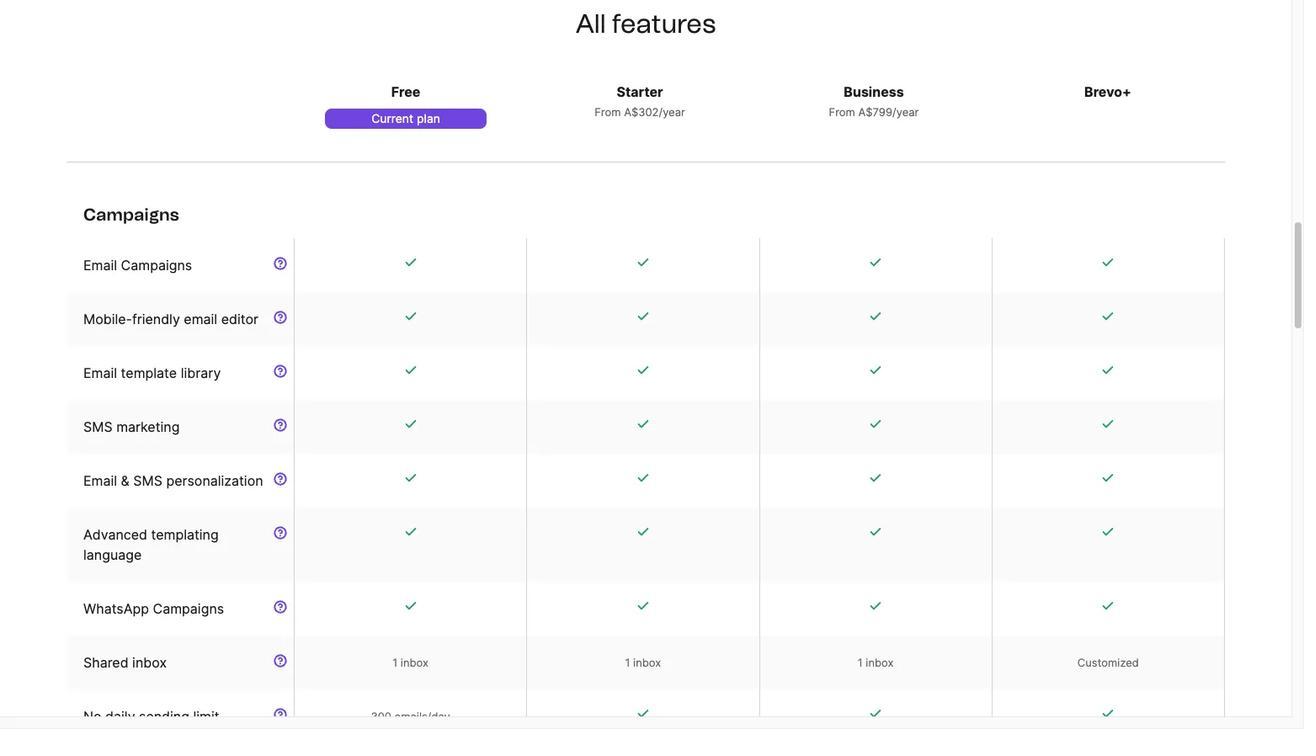 Task type: vqa. For each thing, say whether or not it's contained in the screenshot.
Create a list 'link'
no



Task type: locate. For each thing, give the bounding box(es) containing it.
2 horizontal spatial 1 inbox
[[858, 656, 894, 670]]

2 1 from the left
[[625, 656, 630, 670]]

all features
[[576, 8, 716, 40]]

0 vertical spatial sms
[[83, 419, 113, 435]]

from left a$302/
[[595, 105, 621, 119]]

campaigns for whatsapp
[[153, 601, 224, 617]]

year down business
[[897, 105, 919, 119]]

3 1 inbox from the left
[[858, 656, 894, 670]]

from inside starter from a$302/ year
[[595, 105, 621, 119]]

email template library
[[83, 365, 221, 382]]

1 horizontal spatial 1 inbox
[[625, 656, 662, 670]]

sms left marketing on the left of page
[[83, 419, 113, 435]]

300
[[371, 710, 392, 724]]

year inside business from a$799/ year
[[897, 105, 919, 119]]

from inside business from a$799/ year
[[829, 105, 856, 119]]

from left a$799/
[[829, 105, 856, 119]]

all
[[576, 8, 606, 40]]

1 horizontal spatial from
[[829, 105, 856, 119]]

from
[[595, 105, 621, 119], [829, 105, 856, 119]]

2 vertical spatial campaigns
[[153, 601, 224, 617]]

from for business
[[829, 105, 856, 119]]

inbox
[[132, 655, 167, 671], [401, 656, 429, 670], [634, 656, 662, 670], [866, 656, 894, 670]]

2 vertical spatial email
[[83, 473, 117, 489]]

campaigns
[[83, 205, 179, 225], [121, 257, 192, 274], [153, 601, 224, 617]]

2 email from the top
[[83, 365, 117, 382]]

advanced
[[83, 526, 147, 543]]

0 vertical spatial email
[[83, 257, 117, 274]]

year
[[663, 105, 686, 119], [897, 105, 919, 119]]

2 from from the left
[[829, 105, 856, 119]]

mobile-friendly email editor
[[83, 311, 259, 328]]

features
[[612, 8, 716, 40]]

templating
[[151, 526, 219, 543]]

sms right & at the bottom left of the page
[[133, 473, 163, 489]]

email
[[83, 257, 117, 274], [83, 365, 117, 382], [83, 473, 117, 489]]

1 vertical spatial sms
[[133, 473, 163, 489]]

1 horizontal spatial 1
[[625, 656, 630, 670]]

3 email from the top
[[83, 473, 117, 489]]

email campaigns
[[83, 257, 192, 274]]

current plan
[[372, 111, 441, 126]]

0 horizontal spatial 1 inbox
[[393, 656, 429, 670]]

no
[[83, 708, 102, 725]]

year for starter
[[663, 105, 686, 119]]

email
[[184, 311, 217, 328]]

email & sms personalization
[[83, 473, 263, 489]]

campaigns right whatsapp
[[153, 601, 224, 617]]

1 vertical spatial email
[[83, 365, 117, 382]]

sms marketing
[[83, 419, 180, 435]]

emails/day
[[395, 710, 450, 724]]

campaigns up email campaigns
[[83, 205, 179, 225]]

library
[[181, 365, 221, 382]]

1
[[393, 656, 398, 670], [625, 656, 630, 670], [858, 656, 863, 670]]

advanced templating language
[[83, 526, 219, 564]]

email up mobile-
[[83, 257, 117, 274]]

1 1 from the left
[[393, 656, 398, 670]]

email left & at the bottom left of the page
[[83, 473, 117, 489]]

a$302/
[[624, 105, 663, 119]]

from for starter
[[595, 105, 621, 119]]

year down starter
[[663, 105, 686, 119]]

1 horizontal spatial year
[[897, 105, 919, 119]]

1 email from the top
[[83, 257, 117, 274]]

0 horizontal spatial from
[[595, 105, 621, 119]]

1 year from the left
[[663, 105, 686, 119]]

2 horizontal spatial 1
[[858, 656, 863, 670]]

1 vertical spatial campaigns
[[121, 257, 192, 274]]

1 1 inbox from the left
[[393, 656, 429, 670]]

1 horizontal spatial sms
[[133, 473, 163, 489]]

campaigns up friendly
[[121, 257, 192, 274]]

year inside starter from a$302/ year
[[663, 105, 686, 119]]

0 vertical spatial campaigns
[[83, 205, 179, 225]]

sms
[[83, 419, 113, 435], [133, 473, 163, 489]]

1 from from the left
[[595, 105, 621, 119]]

current
[[372, 111, 414, 126]]

1 inbox
[[393, 656, 429, 670], [625, 656, 662, 670], [858, 656, 894, 670]]

0 horizontal spatial year
[[663, 105, 686, 119]]

3 1 from the left
[[858, 656, 863, 670]]

email left template
[[83, 365, 117, 382]]

2 year from the left
[[897, 105, 919, 119]]

0 horizontal spatial 1
[[393, 656, 398, 670]]



Task type: describe. For each thing, give the bounding box(es) containing it.
whatsapp
[[83, 601, 149, 617]]

editor
[[221, 311, 259, 328]]

customized
[[1078, 656, 1140, 670]]

sending
[[139, 708, 189, 725]]

limit
[[193, 708, 219, 725]]

shared inbox
[[83, 655, 167, 671]]

email for email campaigns
[[83, 257, 117, 274]]

a$799/
[[859, 105, 897, 119]]

personalization
[[166, 473, 263, 489]]

template
[[121, 365, 177, 382]]

starter
[[617, 83, 663, 100]]

business
[[844, 83, 904, 100]]

no daily sending limit
[[83, 708, 219, 725]]

starter from a$302/ year
[[595, 83, 686, 119]]

email for email & sms personalization
[[83, 473, 117, 489]]

daily
[[105, 708, 135, 725]]

whatsapp campaigns
[[83, 601, 224, 617]]

plan
[[417, 111, 441, 126]]

marketing
[[116, 419, 180, 435]]

300 emails/day
[[371, 710, 450, 724]]

friendly
[[132, 311, 180, 328]]

email for email template library
[[83, 365, 117, 382]]

language
[[83, 547, 142, 564]]

free
[[392, 83, 421, 100]]

brevo+
[[1085, 83, 1132, 100]]

shared
[[83, 655, 129, 671]]

year for business
[[897, 105, 919, 119]]

campaigns for email
[[121, 257, 192, 274]]

business from a$799/ year
[[829, 83, 919, 119]]

mobile-
[[83, 311, 132, 328]]

2 1 inbox from the left
[[625, 656, 662, 670]]

0 horizontal spatial sms
[[83, 419, 113, 435]]

&
[[121, 473, 130, 489]]



